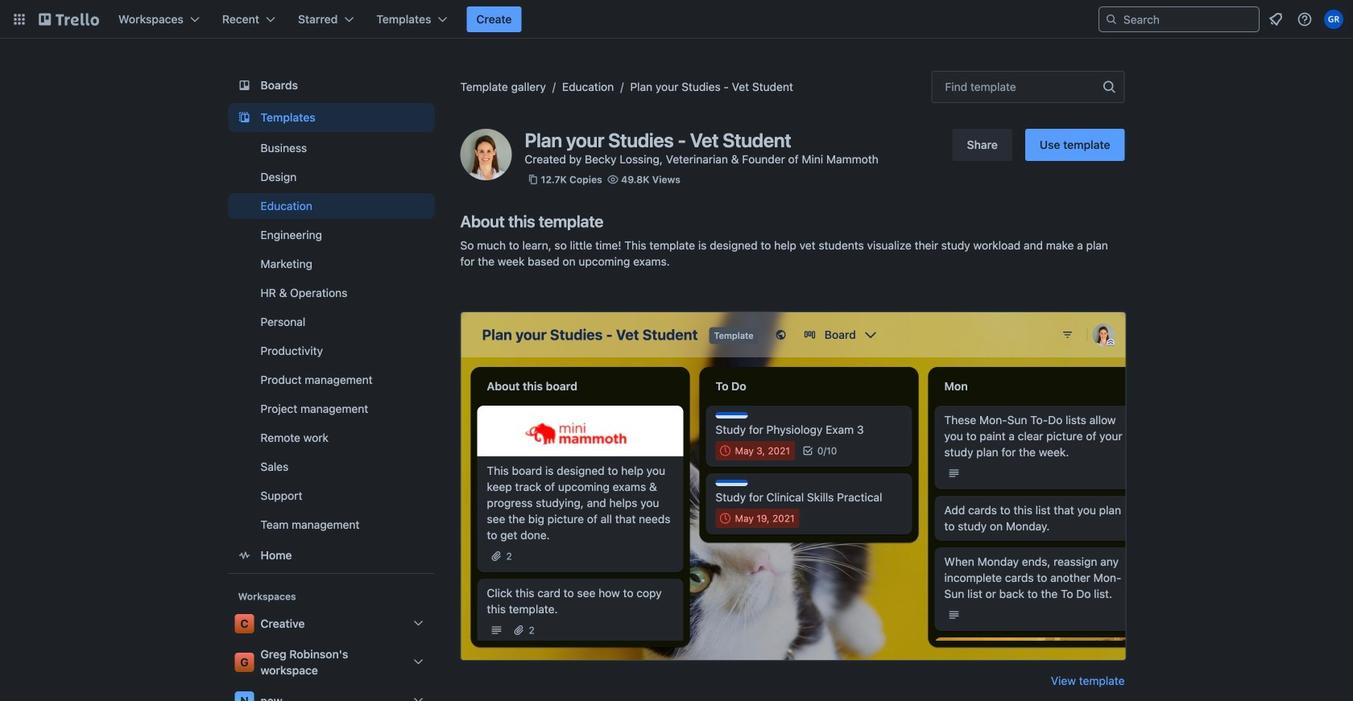 Task type: vqa. For each thing, say whether or not it's contained in the screenshot.
rightmost that
no



Task type: locate. For each thing, give the bounding box(es) containing it.
Search field
[[1119, 8, 1260, 31]]

None text field
[[946, 79, 949, 95]]

board image
[[235, 76, 254, 95]]

becky lossing, veterinarian & founder of mini mammoth image
[[461, 129, 512, 181]]

back to home image
[[39, 6, 99, 32]]

None field
[[932, 71, 1125, 103]]

search image
[[1106, 13, 1119, 26]]

primary element
[[0, 0, 1354, 39]]



Task type: describe. For each thing, give the bounding box(es) containing it.
open information menu image
[[1298, 11, 1314, 27]]

greg robinson (gregrobinson96) image
[[1325, 10, 1344, 29]]

home image
[[235, 546, 254, 566]]

template board image
[[235, 108, 254, 127]]

0 notifications image
[[1267, 10, 1286, 29]]



